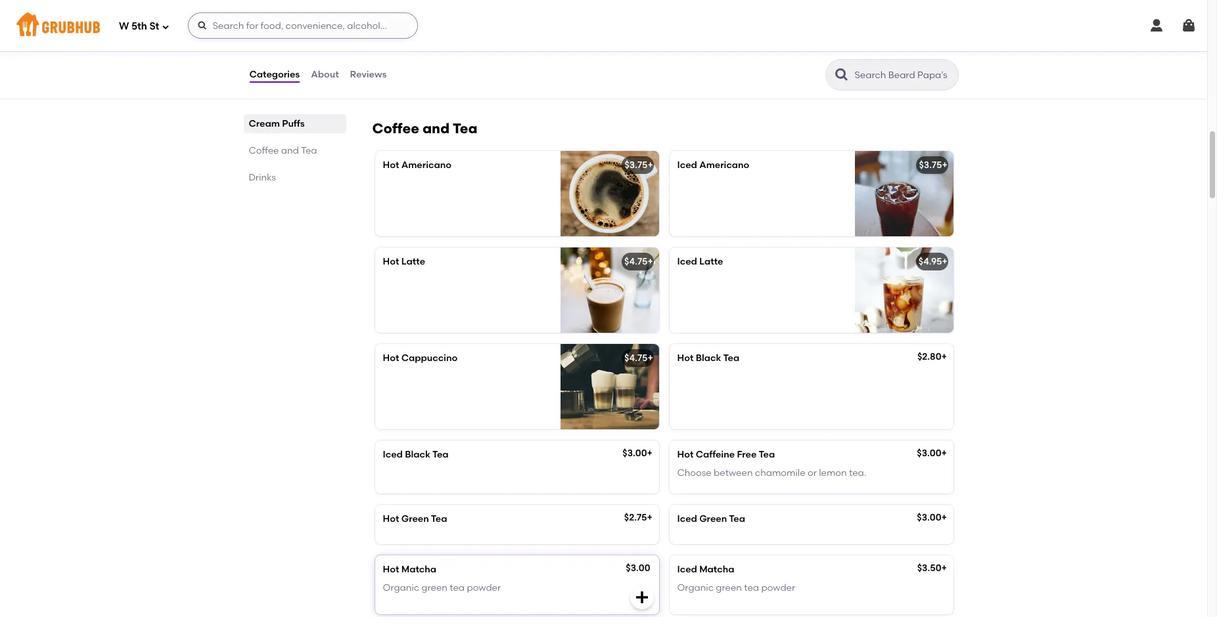 Task type: describe. For each thing, give the bounding box(es) containing it.
$4.75 for hot
[[625, 353, 648, 364]]

organic green tea powder for hot matcha
[[383, 583, 501, 594]]

iced latte image
[[855, 248, 953, 333]]

matcha for hot matcha
[[401, 565, 437, 576]]

$3.75 for hot americano
[[625, 160, 648, 171]]

hot cappuccino
[[383, 353, 458, 364]]

hot cappuccino image
[[560, 344, 659, 430]]

our
[[383, 34, 400, 46]]

caffeine
[[696, 450, 735, 461]]

cream puffs
[[249, 118, 305, 129]]

about button
[[310, 51, 340, 99]]

$3.75 + for hot americano
[[625, 160, 653, 171]]

coffee and tea inside tab
[[249, 145, 317, 156]]

Search for food, convenience, alcohol... search field
[[188, 12, 418, 39]]

organic green tea powder for iced matcha
[[677, 583, 795, 594]]

hot black tea
[[677, 353, 740, 364]]

shell
[[433, 34, 453, 46]]

hot americano image
[[560, 151, 659, 237]]

our churro shell are comprised of original shells with cinnamon sugar fused with homemade recipe to bring perfection with delightful taste when paired with our cream fillings.
[[383, 34, 544, 99]]

$3.00 + for iced green tea
[[917, 512, 947, 524]]

bring
[[383, 74, 406, 86]]

with left our at the top of the page
[[441, 88, 459, 99]]

tea inside tab
[[301, 145, 317, 156]]

svg image
[[1181, 18, 1197, 34]]

iced black tea
[[383, 450, 449, 461]]

iced americano image
[[855, 151, 953, 237]]

$2.80
[[918, 352, 942, 363]]

$2.75 +
[[624, 512, 653, 524]]

st
[[150, 20, 159, 32]]

hot for hot matcha
[[383, 565, 399, 576]]

cinnamon
[[466, 48, 511, 59]]

choose
[[677, 468, 712, 479]]

iced green tea
[[677, 514, 745, 525]]

coffee inside coffee and tea tab
[[249, 145, 279, 156]]

coffee and tea tab
[[249, 144, 341, 158]]

ube shell image
[[855, 7, 953, 93]]

organic for hot
[[383, 583, 419, 594]]

$3.50 +
[[917, 563, 947, 574]]

categories button
[[249, 51, 301, 99]]

$4.95
[[919, 256, 942, 268]]

w 5th st
[[119, 20, 159, 32]]

$4.95 +
[[919, 256, 948, 268]]

$4.75 for iced
[[625, 256, 648, 268]]

hot caffeine free tea
[[677, 450, 775, 461]]

hot for hot americano
[[383, 160, 399, 171]]

black for hot
[[696, 353, 721, 364]]

drinks tab
[[249, 171, 341, 185]]

homemade
[[431, 61, 483, 72]]

latte for iced latte
[[699, 256, 723, 268]]

free
[[737, 450, 757, 461]]

iced for iced black tea
[[383, 450, 403, 461]]

tea for iced matcha
[[744, 583, 759, 594]]

iced for iced green tea
[[677, 514, 697, 525]]

our
[[462, 88, 476, 99]]

green for hot
[[401, 514, 429, 525]]

delightful
[[478, 74, 519, 86]]

comprised
[[472, 34, 520, 46]]

$3.75 + for iced americano
[[919, 160, 948, 171]]

fused
[[383, 61, 407, 72]]

green for iced
[[699, 514, 727, 525]]

1 horizontal spatial coffee and tea
[[372, 120, 478, 137]]

hot americano
[[383, 160, 452, 171]]

organic for iced
[[677, 583, 714, 594]]

fillings.
[[510, 88, 540, 99]]

recipe
[[485, 61, 513, 72]]

search icon image
[[834, 67, 850, 83]]

when
[[383, 88, 407, 99]]

reviews button
[[349, 51, 387, 99]]

hot for hot green tea
[[383, 514, 399, 525]]

drinks
[[249, 172, 276, 183]]

iced for iced americano
[[677, 160, 697, 171]]

cream puffs tab
[[249, 117, 341, 131]]

about
[[311, 69, 339, 80]]

hot latte
[[383, 256, 425, 268]]

green for iced matcha
[[716, 583, 742, 594]]

Search Beard Papa's search field
[[854, 69, 954, 82]]



Task type: locate. For each thing, give the bounding box(es) containing it.
1 horizontal spatial powder
[[761, 583, 795, 594]]

green down iced matcha
[[716, 583, 742, 594]]

green up hot matcha
[[401, 514, 429, 525]]

1 matcha from the left
[[401, 565, 437, 576]]

1 green from the left
[[422, 583, 448, 594]]

organic down iced matcha
[[677, 583, 714, 594]]

lemon
[[819, 468, 847, 479]]

1 vertical spatial coffee
[[249, 145, 279, 156]]

0 horizontal spatial powder
[[467, 583, 501, 594]]

1 horizontal spatial matcha
[[699, 565, 735, 576]]

0 horizontal spatial and
[[281, 145, 299, 156]]

tea
[[453, 120, 478, 137], [301, 145, 317, 156], [723, 353, 740, 364], [432, 450, 449, 461], [759, 450, 775, 461], [431, 514, 447, 525], [729, 514, 745, 525]]

or
[[808, 468, 817, 479]]

2 organic from the left
[[677, 583, 714, 594]]

1 horizontal spatial black
[[696, 353, 721, 364]]

americano for hot americano
[[401, 160, 452, 171]]

and
[[423, 120, 450, 137], [281, 145, 299, 156]]

tea
[[450, 583, 465, 594], [744, 583, 759, 594]]

2 green from the left
[[716, 583, 742, 594]]

organic green tea powder
[[383, 583, 501, 594], [677, 583, 795, 594]]

1 $3.75 + from the left
[[625, 160, 653, 171]]

tea.
[[849, 468, 867, 479]]

1 vertical spatial coffee and tea
[[249, 145, 317, 156]]

$4.75 +
[[625, 256, 653, 268], [625, 353, 653, 364]]

iced matcha
[[677, 565, 735, 576]]

matcha down iced green tea
[[699, 565, 735, 576]]

paired
[[409, 88, 438, 99]]

2 latte from the left
[[699, 256, 723, 268]]

$3.00
[[623, 448, 647, 459], [917, 448, 942, 459], [917, 512, 942, 524], [626, 563, 650, 574]]

hot for hot black tea
[[677, 353, 694, 364]]

matcha down hot green tea
[[401, 565, 437, 576]]

cream
[[478, 88, 508, 99]]

of
[[522, 34, 531, 46]]

with up homemade
[[445, 48, 464, 59]]

black for iced
[[405, 450, 430, 461]]

0 vertical spatial $4.75
[[625, 256, 648, 268]]

1 vertical spatial $4.75 +
[[625, 353, 653, 364]]

1 americano from the left
[[401, 160, 452, 171]]

green
[[401, 514, 429, 525], [699, 514, 727, 525]]

$3.50
[[917, 563, 942, 574]]

1 $4.75 from the top
[[625, 256, 648, 268]]

1 tea from the left
[[450, 583, 465, 594]]

0 horizontal spatial matcha
[[401, 565, 437, 576]]

$2.75
[[624, 512, 647, 524]]

0 horizontal spatial black
[[405, 450, 430, 461]]

$3.00 +
[[623, 448, 653, 459], [917, 448, 947, 459], [917, 512, 947, 524]]

1 horizontal spatial and
[[423, 120, 450, 137]]

taste
[[522, 74, 544, 86]]

iced
[[677, 160, 697, 171], [677, 256, 697, 268], [383, 450, 403, 461], [677, 514, 697, 525], [677, 565, 697, 576]]

0 vertical spatial coffee
[[372, 120, 419, 137]]

2 organic green tea powder from the left
[[677, 583, 795, 594]]

1 $4.75 + from the top
[[625, 256, 653, 268]]

americano for iced americano
[[699, 160, 750, 171]]

organic green tea powder down hot matcha
[[383, 583, 501, 594]]

1 horizontal spatial green
[[699, 514, 727, 525]]

+
[[648, 160, 653, 171], [942, 160, 948, 171], [648, 256, 653, 268], [942, 256, 948, 268], [942, 352, 947, 363], [648, 353, 653, 364], [647, 448, 653, 459], [942, 448, 947, 459], [647, 512, 653, 524], [942, 512, 947, 524], [942, 563, 947, 574]]

reviews
[[350, 69, 387, 80]]

1 vertical spatial $4.75
[[625, 353, 648, 364]]

$2.80 +
[[918, 352, 947, 363]]

iced for iced matcha
[[677, 565, 697, 576]]

sugar
[[513, 48, 539, 59]]

coffee and tea down paired
[[372, 120, 478, 137]]

puffs
[[282, 118, 305, 129]]

$3.00 + for iced black tea
[[623, 448, 653, 459]]

1 powder from the left
[[467, 583, 501, 594]]

to
[[515, 61, 524, 72]]

2 $4.75 + from the top
[[625, 353, 653, 364]]

coffee down the cream
[[249, 145, 279, 156]]

$4.75 + for iced latte
[[625, 256, 653, 268]]

organic down hot matcha
[[383, 583, 419, 594]]

2 green from the left
[[699, 514, 727, 525]]

hot for hot cappuccino
[[383, 353, 399, 364]]

0 vertical spatial coffee and tea
[[372, 120, 478, 137]]

0 horizontal spatial organic
[[383, 583, 419, 594]]

green for hot matcha
[[422, 583, 448, 594]]

main navigation navigation
[[0, 0, 1208, 51]]

green down hot matcha
[[422, 583, 448, 594]]

0 horizontal spatial latte
[[401, 256, 425, 268]]

0 horizontal spatial green
[[422, 583, 448, 594]]

with up our at the top of the page
[[457, 74, 475, 86]]

matcha for iced matcha
[[699, 565, 735, 576]]

1 horizontal spatial green
[[716, 583, 742, 594]]

0 horizontal spatial coffee and tea
[[249, 145, 317, 156]]

$3.75
[[625, 160, 648, 171], [919, 160, 942, 171]]

1 latte from the left
[[401, 256, 425, 268]]

matcha
[[401, 565, 437, 576], [699, 565, 735, 576]]

coffee
[[372, 120, 419, 137], [249, 145, 279, 156]]

coffee and tea
[[372, 120, 478, 137], [249, 145, 317, 156]]

hot latte image
[[560, 248, 659, 333]]

$4.75
[[625, 256, 648, 268], [625, 353, 648, 364]]

1 horizontal spatial organic
[[677, 583, 714, 594]]

1 horizontal spatial coffee
[[372, 120, 419, 137]]

choose between chamomile or lemon tea.
[[677, 468, 867, 479]]

chamomile
[[755, 468, 806, 479]]

churro
[[383, 16, 414, 27]]

1 horizontal spatial latte
[[699, 256, 723, 268]]

0 horizontal spatial $3.75 +
[[625, 160, 653, 171]]

1 horizontal spatial organic green tea powder
[[677, 583, 795, 594]]

and down paired
[[423, 120, 450, 137]]

2 $3.75 + from the left
[[919, 160, 948, 171]]

are
[[455, 34, 470, 46]]

latte for hot latte
[[401, 256, 425, 268]]

with down "shells"
[[410, 61, 428, 72]]

powder
[[467, 583, 501, 594], [761, 583, 795, 594]]

latte
[[401, 256, 425, 268], [699, 256, 723, 268]]

hot for hot latte
[[383, 256, 399, 268]]

0 horizontal spatial $3.75
[[625, 160, 648, 171]]

between
[[714, 468, 753, 479]]

$3.75 +
[[625, 160, 653, 171], [919, 160, 948, 171]]

green
[[422, 583, 448, 594], [716, 583, 742, 594]]

2 $3.75 from the left
[[919, 160, 942, 171]]

2 matcha from the left
[[699, 565, 735, 576]]

hot green tea
[[383, 514, 447, 525]]

with
[[445, 48, 464, 59], [410, 61, 428, 72], [457, 74, 475, 86], [441, 88, 459, 99]]

$4.75 + for hot black tea
[[625, 353, 653, 364]]

cappuccino
[[401, 353, 458, 364]]

0 vertical spatial $4.75 +
[[625, 256, 653, 268]]

churro
[[402, 34, 431, 46]]

powder for iced matcha
[[761, 583, 795, 594]]

w
[[119, 20, 129, 32]]

iced latte
[[677, 256, 723, 268]]

svg image
[[1149, 18, 1165, 34], [198, 20, 208, 31], [162, 23, 170, 31], [928, 68, 944, 84], [634, 590, 650, 606]]

cream
[[249, 118, 280, 129]]

5th
[[131, 20, 147, 32]]

coffee and tea down cream puffs on the left of page
[[249, 145, 317, 156]]

1 horizontal spatial americano
[[699, 160, 750, 171]]

organic green tea powder down iced matcha
[[677, 583, 795, 594]]

0 horizontal spatial green
[[401, 514, 429, 525]]

$3.75 for iced americano
[[919, 160, 942, 171]]

0 vertical spatial black
[[696, 353, 721, 364]]

green down choose
[[699, 514, 727, 525]]

perfection
[[408, 74, 454, 86]]

1 vertical spatial and
[[281, 145, 299, 156]]

0 horizontal spatial tea
[[450, 583, 465, 594]]

hot
[[383, 160, 399, 171], [383, 256, 399, 268], [383, 353, 399, 364], [677, 353, 694, 364], [677, 450, 694, 461], [383, 514, 399, 525], [383, 565, 399, 576]]

2 tea from the left
[[744, 583, 759, 594]]

and down puffs
[[281, 145, 299, 156]]

americano
[[401, 160, 452, 171], [699, 160, 750, 171]]

0 vertical spatial and
[[423, 120, 450, 137]]

2 americano from the left
[[699, 160, 750, 171]]

black
[[696, 353, 721, 364], [405, 450, 430, 461]]

iced for iced latte
[[677, 256, 697, 268]]

shells
[[419, 48, 443, 59]]

hot for hot caffeine free tea
[[677, 450, 694, 461]]

powder for hot matcha
[[467, 583, 501, 594]]

and inside tab
[[281, 145, 299, 156]]

2 $4.75 from the top
[[625, 353, 648, 364]]

1 green from the left
[[401, 514, 429, 525]]

0 horizontal spatial organic green tea powder
[[383, 583, 501, 594]]

original
[[383, 48, 416, 59]]

1 horizontal spatial $3.75 +
[[919, 160, 948, 171]]

hot matcha
[[383, 565, 437, 576]]

organic
[[383, 583, 419, 594], [677, 583, 714, 594]]

0 horizontal spatial coffee
[[249, 145, 279, 156]]

iced americano
[[677, 160, 750, 171]]

1 horizontal spatial $3.75
[[919, 160, 942, 171]]

1 organic from the left
[[383, 583, 419, 594]]

2 powder from the left
[[761, 583, 795, 594]]

tea for hot matcha
[[450, 583, 465, 594]]

coffee down when
[[372, 120, 419, 137]]

1 organic green tea powder from the left
[[383, 583, 501, 594]]

categories
[[249, 69, 300, 80]]

churro image
[[560, 7, 659, 93]]

1 horizontal spatial tea
[[744, 583, 759, 594]]

1 $3.75 from the left
[[625, 160, 648, 171]]

1 vertical spatial black
[[405, 450, 430, 461]]

0 horizontal spatial americano
[[401, 160, 452, 171]]



Task type: vqa. For each thing, say whether or not it's contained in the screenshot.
the leftmost phone
no



